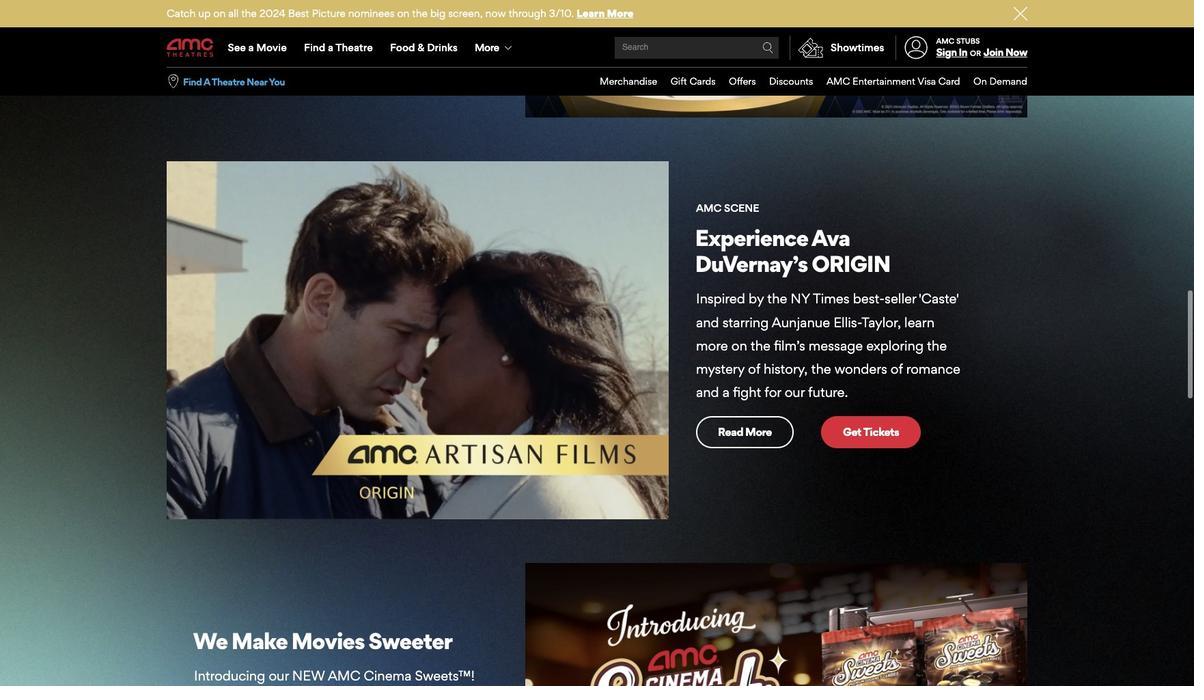 Task type: describe. For each thing, give the bounding box(es) containing it.
the up future.
[[812, 361, 832, 377]]

find for find a theatre
[[304, 41, 326, 54]]

2 of from the left
[[891, 361, 904, 377]]

see a movie
[[228, 41, 287, 54]]

through
[[509, 7, 547, 20]]

cinema
[[364, 668, 412, 685]]

amc for amc scene
[[697, 202, 722, 215]]

see
[[228, 41, 246, 54]]

join now button
[[984, 46, 1028, 59]]

2024
[[260, 7, 286, 20]]

the up romance
[[928, 337, 948, 354]]

sign
[[937, 46, 957, 59]]

ellis-
[[834, 314, 862, 331]]

duvernay's
[[696, 250, 808, 277]]

experience ava duvernay's origin
[[696, 224, 891, 277]]

origin blog image
[[167, 161, 669, 520]]

more inside button
[[475, 41, 499, 54]]

stubs
[[957, 36, 981, 46]]

our inside the "inspired by the ny times best-seller 'caste' and starring aunjanue ellis-taylor, learn more on the film's message exploring the mystery of history, the wonders of romance and a fight for our future."
[[785, 384, 805, 401]]

future.
[[809, 384, 849, 401]]

on demand
[[974, 75, 1028, 87]]

for
[[765, 384, 782, 401]]

0 horizontal spatial on
[[214, 7, 226, 20]]

amc inside introducing our new amc cinema sweets™!
[[328, 668, 361, 685]]

screen,
[[449, 7, 483, 20]]

aunjanue
[[772, 314, 831, 331]]

seller
[[885, 291, 917, 307]]

discounts
[[770, 75, 814, 87]]

more
[[697, 337, 729, 354]]

entertainment
[[853, 75, 916, 87]]

discounts link
[[756, 68, 814, 96]]

sweeter
[[369, 628, 453, 655]]

food & drinks link
[[382, 29, 467, 67]]

submit search icon image
[[763, 42, 774, 53]]

merchandise link
[[587, 68, 658, 96]]

on inside the "inspired by the ny times best-seller 'caste' and starring aunjanue ellis-taylor, learn more on the film's message exploring the mystery of history, the wonders of romance and a fight for our future."
[[732, 337, 748, 354]]

read more link
[[697, 417, 794, 448]]

introducing
[[194, 668, 266, 685]]

cards
[[690, 75, 716, 87]]

movies
[[292, 628, 365, 655]]

sign in button
[[937, 46, 968, 59]]

now
[[1006, 46, 1028, 59]]

a inside the "inspired by the ny times best-seller 'caste' and starring aunjanue ellis-taylor, learn more on the film's message exploring the mystery of history, the wonders of romance and a fight for our future."
[[723, 384, 730, 401]]

3/10.
[[550, 7, 574, 20]]

mystery
[[697, 361, 745, 377]]

&
[[418, 41, 425, 54]]

best
[[288, 7, 309, 20]]

nominees
[[348, 7, 395, 20]]

amc stubs sign in or join now
[[937, 36, 1028, 59]]

user profile image
[[898, 36, 936, 59]]

introducing our new amc cinema sweets™!
[[194, 668, 491, 686]]

by
[[749, 291, 765, 307]]

taylor,
[[862, 314, 902, 331]]

food & drinks
[[390, 41, 458, 54]]

origin
[[812, 250, 891, 277]]

times
[[814, 291, 850, 307]]

all
[[228, 7, 239, 20]]

see a movie link
[[219, 29, 296, 67]]

or
[[971, 49, 982, 58]]

offers link
[[716, 68, 756, 96]]

ava
[[812, 224, 850, 252]]

find a theatre link
[[296, 29, 382, 67]]

showtimes link
[[790, 36, 885, 60]]

find a theatre near you
[[183, 76, 285, 87]]

amc entertainment visa card link
[[814, 68, 961, 96]]

ny
[[791, 291, 811, 307]]

catch up on all the 2024 best picture nominees on the big screen, now through 3/10. learn more
[[167, 7, 634, 20]]

learn
[[577, 7, 605, 20]]

showtimes image
[[791, 36, 831, 60]]

amc entertainment visa card
[[827, 75, 961, 87]]



Task type: locate. For each thing, give the bounding box(es) containing it.
a
[[204, 76, 210, 87]]

menu down learn
[[167, 29, 1028, 67]]

1 horizontal spatial more
[[607, 7, 634, 20]]

a right see
[[249, 41, 254, 54]]

1 vertical spatial our
[[269, 668, 289, 685]]

theatre down "nominees"
[[336, 41, 373, 54]]

find inside the find a theatre link
[[304, 41, 326, 54]]

join
[[984, 46, 1004, 59]]

read more
[[718, 425, 772, 439]]

visa
[[918, 75, 937, 87]]

more
[[607, 7, 634, 20], [475, 41, 499, 54], [746, 425, 772, 439]]

1 horizontal spatial our
[[785, 384, 805, 401]]

a for theatre
[[328, 41, 334, 54]]

0 vertical spatial menu
[[167, 29, 1028, 67]]

inspired
[[697, 291, 746, 307]]

more down "now"
[[475, 41, 499, 54]]

0 horizontal spatial of
[[749, 361, 761, 377]]

find inside "find a theatre near you" 'button'
[[183, 76, 202, 87]]

0 vertical spatial our
[[785, 384, 805, 401]]

the right all
[[241, 7, 257, 20]]

dialog
[[0, 0, 1195, 686]]

a down picture at the left
[[328, 41, 334, 54]]

1 horizontal spatial on
[[398, 7, 410, 20]]

theatre right a
[[212, 76, 245, 87]]

find down picture at the left
[[304, 41, 326, 54]]

offers
[[729, 75, 756, 87]]

find a theatre near you button
[[183, 75, 285, 88]]

1 vertical spatial theatre
[[212, 76, 245, 87]]

more inside "link"
[[746, 425, 772, 439]]

on demand link
[[961, 68, 1028, 96]]

theatre
[[336, 41, 373, 54], [212, 76, 245, 87]]

0 vertical spatial and
[[697, 314, 720, 331]]

1 horizontal spatial theatre
[[336, 41, 373, 54]]

on down "starring"
[[732, 337, 748, 354]]

find for find a theatre near you
[[183, 76, 202, 87]]

0 horizontal spatial find
[[183, 76, 202, 87]]

amc down the "showtimes" link
[[827, 75, 851, 87]]

the left "big"
[[412, 7, 428, 20]]

1 vertical spatial find
[[183, 76, 202, 87]]

on right "nominees"
[[398, 7, 410, 20]]

history,
[[764, 361, 808, 377]]

1 horizontal spatial of
[[891, 361, 904, 377]]

2 and from the top
[[697, 384, 720, 401]]

fight
[[734, 384, 762, 401]]

2 horizontal spatial more
[[746, 425, 772, 439]]

of down exploring
[[891, 361, 904, 377]]

our left new
[[269, 668, 289, 685]]

menu containing merchandise
[[587, 68, 1028, 96]]

1 horizontal spatial find
[[304, 41, 326, 54]]

best-
[[854, 291, 885, 307]]

more button
[[467, 29, 524, 67]]

2 horizontal spatial a
[[723, 384, 730, 401]]

find
[[304, 41, 326, 54], [183, 76, 202, 87]]

a for movie
[[249, 41, 254, 54]]

1 and from the top
[[697, 314, 720, 331]]

amc left scene
[[697, 202, 722, 215]]

and
[[697, 314, 720, 331], [697, 384, 720, 401]]

0 vertical spatial find
[[304, 41, 326, 54]]

gift cards
[[671, 75, 716, 87]]

drinks
[[427, 41, 458, 54]]

sign in or join amc stubs element
[[896, 29, 1028, 67]]

the right by
[[768, 291, 788, 307]]

we make movies sweeter
[[193, 628, 453, 655]]

new
[[292, 668, 325, 685]]

2 horizontal spatial on
[[732, 337, 748, 354]]

sweets™!
[[415, 668, 475, 685]]

theatre for a
[[212, 76, 245, 87]]

0 horizontal spatial more
[[475, 41, 499, 54]]

amc right new
[[328, 668, 361, 685]]

on
[[214, 7, 226, 20], [398, 7, 410, 20], [732, 337, 748, 354]]

card
[[939, 75, 961, 87]]

learn
[[905, 314, 935, 331]]

a left fight at right
[[723, 384, 730, 401]]

near
[[247, 76, 267, 87]]

gift cards link
[[658, 68, 716, 96]]

experience
[[696, 224, 809, 252]]

learn more link
[[577, 7, 634, 20]]

picture
[[312, 7, 346, 20]]

now
[[486, 7, 506, 20]]

theatre inside 'button'
[[212, 76, 245, 87]]

menu
[[167, 29, 1028, 67], [587, 68, 1028, 96]]

theatre for a
[[336, 41, 373, 54]]

1 vertical spatial and
[[697, 384, 720, 401]]

1 vertical spatial more
[[475, 41, 499, 54]]

argylle drink image
[[526, 0, 1028, 117]]

of up fight at right
[[749, 361, 761, 377]]

and down the mystery
[[697, 384, 720, 401]]

read
[[718, 425, 744, 439]]

starring
[[723, 314, 769, 331]]

showtimes
[[831, 41, 885, 54]]

and up more
[[697, 314, 720, 331]]

find left a
[[183, 76, 202, 87]]

find a theatre
[[304, 41, 373, 54]]

amc logo image
[[167, 39, 215, 57], [167, 39, 215, 57]]

wonders
[[835, 361, 888, 377]]

amc inside 'amc stubs sign in or join now'
[[937, 36, 955, 46]]

menu containing more
[[167, 29, 1028, 67]]

get tickets link
[[822, 417, 922, 448]]

the down "starring"
[[751, 337, 771, 354]]

the
[[241, 7, 257, 20], [412, 7, 428, 20], [768, 291, 788, 307], [751, 337, 771, 354], [928, 337, 948, 354], [812, 361, 832, 377]]

tickets
[[864, 425, 900, 439]]

we
[[193, 628, 228, 655]]

of
[[749, 361, 761, 377], [891, 361, 904, 377]]

you
[[269, 76, 285, 87]]

movie
[[257, 41, 287, 54]]

food
[[390, 41, 415, 54]]

2 vertical spatial more
[[746, 425, 772, 439]]

search the AMC website text field
[[621, 43, 763, 53]]

big
[[431, 7, 446, 20]]

more right read
[[746, 425, 772, 439]]

0 horizontal spatial theatre
[[212, 76, 245, 87]]

amc for amc stubs sign in or join now
[[937, 36, 955, 46]]

exploring
[[867, 337, 924, 354]]

make
[[232, 628, 288, 655]]

demand
[[990, 75, 1028, 87]]

1 of from the left
[[749, 361, 761, 377]]

our right for
[[785, 384, 805, 401]]

0 horizontal spatial our
[[269, 668, 289, 685]]

0 horizontal spatial a
[[249, 41, 254, 54]]

on
[[974, 75, 988, 87]]

1 vertical spatial menu
[[587, 68, 1028, 96]]

gift
[[671, 75, 688, 87]]

1 horizontal spatial a
[[328, 41, 334, 54]]

amc scene
[[697, 202, 760, 215]]

'caste'
[[919, 291, 960, 307]]

more right learn
[[607, 7, 634, 20]]

close this dialog image
[[1171, 660, 1185, 673]]

inspired by the ny times best-seller 'caste' and starring aunjanue ellis-taylor, learn more on the film's message exploring the mystery of history, the wonders of romance and a fight for our future.
[[697, 291, 961, 401]]

amc for amc entertainment visa card
[[827, 75, 851, 87]]

catch
[[167, 7, 196, 20]]

0 vertical spatial more
[[607, 7, 634, 20]]

get tickets
[[844, 425, 900, 439]]

scene
[[725, 202, 760, 215]]

in
[[959, 46, 968, 59]]

film's
[[775, 337, 806, 354]]

amc up sign
[[937, 36, 955, 46]]

0 vertical spatial theatre
[[336, 41, 373, 54]]

our
[[785, 384, 805, 401], [269, 668, 289, 685]]

on left all
[[214, 7, 226, 20]]

merchandise
[[600, 75, 658, 87]]

message
[[809, 337, 864, 354]]

our inside introducing our new amc cinema sweets™!
[[269, 668, 289, 685]]

amc
[[937, 36, 955, 46], [827, 75, 851, 87], [697, 202, 722, 215], [328, 668, 361, 685]]

menu down showtimes image
[[587, 68, 1028, 96]]

get
[[844, 425, 862, 439]]

romance
[[907, 361, 961, 377]]



Task type: vqa. For each thing, say whether or not it's contained in the screenshot.
the AMC Logo
yes



